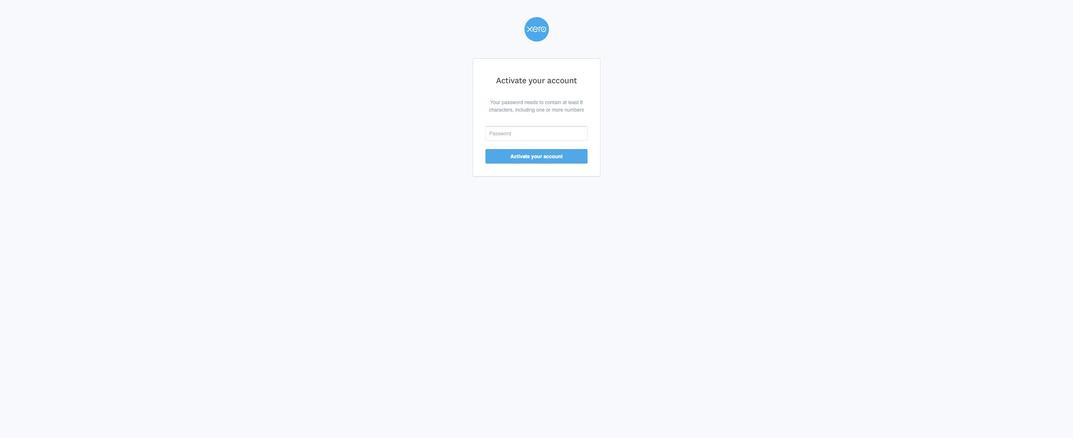 Task type: describe. For each thing, give the bounding box(es) containing it.
contain
[[545, 100, 561, 106]]

account
[[547, 76, 577, 85]]

one
[[536, 107, 545, 113]]

needs
[[525, 100, 538, 106]]

your
[[529, 76, 545, 85]]

activate your account
[[496, 76, 577, 85]]

your password needs to contain at least 8 characters, including one or more numbers
[[489, 100, 584, 113]]

numbers
[[565, 107, 584, 113]]

including
[[515, 107, 535, 113]]

your
[[490, 100, 500, 106]]



Task type: locate. For each thing, give the bounding box(es) containing it.
Password password field
[[486, 126, 588, 141]]

8
[[580, 100, 583, 106]]

least
[[568, 100, 579, 106]]

or
[[546, 107, 551, 113]]

None submit
[[486, 149, 588, 164]]

to
[[540, 100, 544, 106]]

characters,
[[489, 107, 514, 113]]

at
[[563, 100, 567, 106]]

activate
[[496, 76, 527, 85]]

password
[[502, 100, 523, 106]]

more
[[552, 107, 563, 113]]



Task type: vqa. For each thing, say whether or not it's contained in the screenshot.
numbers
yes



